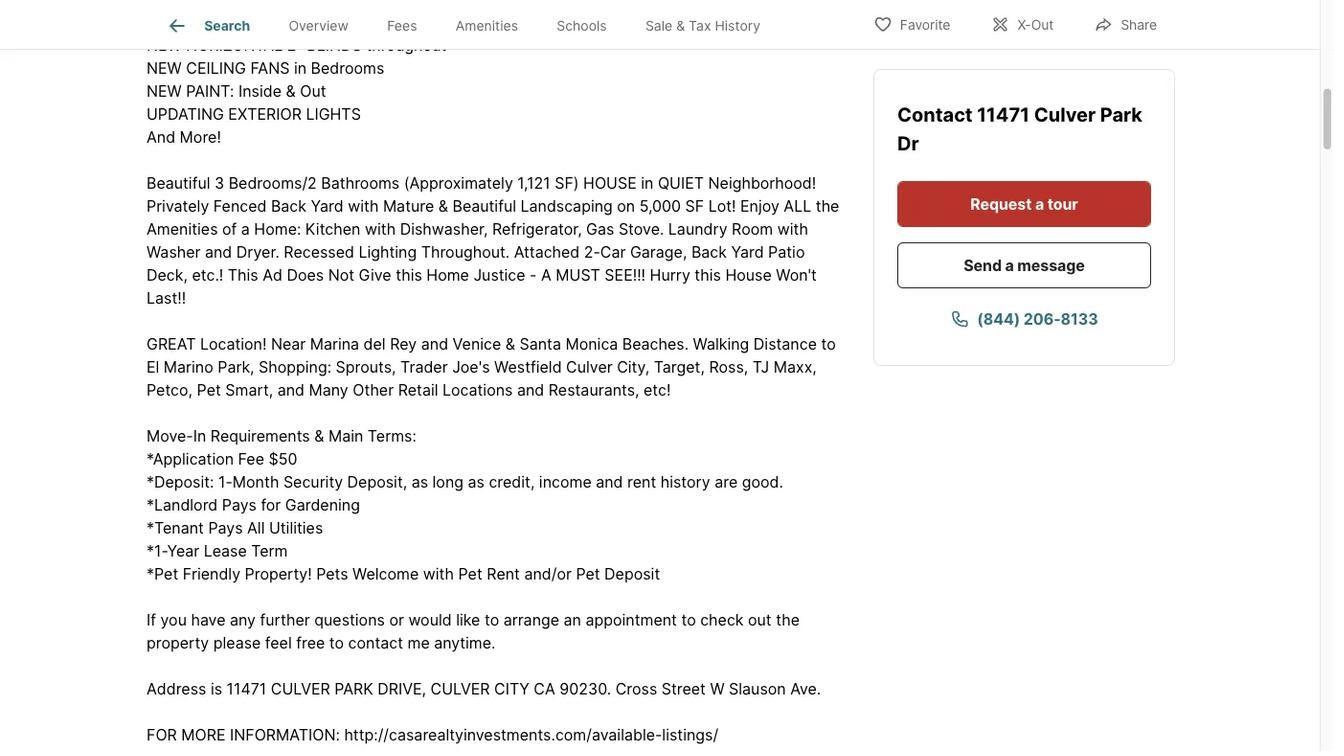 Task type: vqa. For each thing, say whether or not it's contained in the screenshot.
& in tab
yes



Task type: locate. For each thing, give the bounding box(es) containing it.
1 horizontal spatial in
[[641, 174, 654, 192]]

1 horizontal spatial culver
[[431, 680, 490, 698]]

1 horizontal spatial culver
[[1035, 103, 1096, 126]]

maxx,
[[774, 358, 817, 376]]

main
[[329, 427, 364, 445]]

1 new from the top
[[147, 13, 182, 31]]

tj
[[753, 358, 770, 376]]

1 vertical spatial culver
[[566, 358, 613, 376]]

2"
[[287, 36, 303, 54]]

0 vertical spatial throughout
[[268, 13, 348, 31]]

1-
[[218, 473, 233, 491]]

justice
[[474, 266, 526, 284]]

0 horizontal spatial this
[[396, 266, 422, 284]]

yard up house
[[732, 243, 764, 261]]

further
[[260, 611, 310, 629]]

amenities down privately
[[147, 220, 218, 238]]

1 vertical spatial 11471
[[227, 680, 267, 698]]

pets
[[316, 565, 348, 583]]

like
[[456, 611, 480, 629]]

1 horizontal spatial beautiful
[[453, 197, 516, 215]]

0 vertical spatial a
[[1036, 195, 1045, 213]]

more
[[181, 726, 226, 744]]

culver left park
[[1035, 103, 1096, 126]]

amenities right fees tab
[[456, 17, 518, 34]]

11471
[[978, 103, 1030, 126], [227, 680, 267, 698]]

this down lighting
[[396, 266, 422, 284]]

0 horizontal spatial yard
[[311, 197, 344, 215]]

an
[[564, 611, 582, 629]]

back up home:
[[271, 197, 307, 215]]

del
[[364, 335, 386, 353]]

a right send
[[1006, 256, 1015, 275]]

0 horizontal spatial amenities
[[147, 220, 218, 238]]

fees tab
[[368, 3, 437, 49]]

1 vertical spatial yard
[[732, 243, 764, 261]]

1 horizontal spatial throughout
[[366, 36, 447, 54]]

0 vertical spatial yard
[[311, 197, 344, 215]]

and down 'westfield'
[[517, 381, 545, 399]]

if
[[147, 611, 156, 629]]

address
[[147, 680, 206, 698]]

w
[[710, 680, 725, 698]]

refrigerator,
[[492, 220, 582, 238]]

2 horizontal spatial a
[[1036, 195, 1045, 213]]

& up the dishwasher,
[[439, 197, 448, 215]]

appointment
[[586, 611, 677, 629]]

a inside button
[[1036, 195, 1045, 213]]

1 vertical spatial a
[[241, 220, 250, 238]]

car
[[601, 243, 626, 261]]

send
[[964, 256, 1002, 275]]

tab list
[[147, 0, 796, 49]]

exterior
[[228, 105, 302, 123]]

*pet
[[147, 565, 178, 583]]

1 horizontal spatial amenities
[[456, 17, 518, 34]]

park
[[1101, 103, 1143, 126]]

pet right "and/or"
[[576, 565, 600, 583]]

favorite button
[[857, 4, 967, 44]]

& right inside
[[286, 82, 296, 100]]

garage,
[[630, 243, 687, 261]]

to right like
[[485, 611, 499, 629]]

ave.
[[791, 680, 821, 698]]

rent
[[487, 565, 520, 583]]

with down bathrooms
[[348, 197, 379, 215]]

4 new from the top
[[147, 82, 182, 100]]

0 horizontal spatial throughout
[[268, 13, 348, 31]]

out up lights
[[300, 82, 326, 100]]

out inside "button"
[[1032, 17, 1054, 33]]

overview
[[289, 17, 349, 34]]

0 horizontal spatial the
[[776, 611, 800, 629]]

0 horizontal spatial culver
[[271, 680, 330, 698]]

culver down monica
[[566, 358, 613, 376]]

0 horizontal spatial a
[[241, 220, 250, 238]]

sale & tax history tab
[[626, 3, 780, 49]]

0 vertical spatial culver
[[1035, 103, 1096, 126]]

throughout up 2"
[[268, 13, 348, 31]]

me
[[408, 634, 430, 652]]

0 horizontal spatial in
[[294, 59, 307, 77]]

amenities inside "beautiful 3 bedrooms/2 bathrooms (approximately 1,121 sf) house in quiet neighborhood! privately fenced back yard with mature & beautiful landscaping on 5,000 sf lot!  enjoy all the amenities of a home:  kitchen with dishwasher, refrigerator, gas stove. laundry room with washer and dryer.  recessed lighting throughout.   attached 2-car garage, back yard patio deck, etc.! this ad does not give this home justice - a must see!!! hurry this house won't last!!"
[[147, 220, 218, 238]]

a
[[1036, 195, 1045, 213], [241, 220, 250, 238], [1006, 256, 1015, 275]]

inside
[[239, 82, 282, 100]]

0 horizontal spatial beautiful
[[147, 174, 210, 192]]

beautiful
[[147, 174, 210, 192], [453, 197, 516, 215]]

pays up lease
[[208, 519, 243, 537]]

shopping:
[[259, 358, 332, 376]]

(844) 206-8133 link
[[898, 296, 1152, 342]]

give
[[359, 266, 392, 284]]

to
[[822, 335, 836, 353], [485, 611, 499, 629], [682, 611, 696, 629], [329, 634, 344, 652]]

1 vertical spatial back
[[692, 243, 727, 261]]

0 horizontal spatial back
[[271, 197, 307, 215]]

http://casarealtyinvestments.com/available-
[[344, 726, 662, 744]]

206-
[[1024, 310, 1061, 328]]

1 horizontal spatial back
[[692, 243, 727, 261]]

*tenant
[[147, 519, 204, 537]]

landscaping
[[521, 197, 613, 215]]

11471 up the request at the top
[[978, 103, 1030, 126]]

0 vertical spatial the
[[816, 197, 840, 215]]

to inside great location! near marina del rey and venice & santa monica beaches.  walking distance to el marino park, shopping: sprouts, trader joe's westfield culver city, target, ross, tj maxx, petco, pet smart, and many other retail locations and restaurants, etc!
[[822, 335, 836, 353]]

a right of
[[241, 220, 250, 238]]

beautiful down (approximately
[[453, 197, 516, 215]]

& left tax
[[677, 17, 685, 34]]

updating
[[147, 105, 224, 123]]

back down laundry
[[692, 243, 727, 261]]

out inside the new flooring throughout new horizontal 2" blinds throughout new ceiling fans in bedrooms new paint: inside & out updating exterior lights and more!
[[300, 82, 326, 100]]

target,
[[654, 358, 705, 376]]

0 horizontal spatial out
[[300, 82, 326, 100]]

1 horizontal spatial 11471
[[978, 103, 1030, 126]]

1 horizontal spatial as
[[468, 473, 485, 491]]

pet
[[197, 381, 221, 399], [459, 565, 483, 583], [576, 565, 600, 583]]

send a message
[[964, 256, 1085, 275]]

(844)
[[978, 310, 1021, 328]]

0 horizontal spatial pet
[[197, 381, 221, 399]]

the
[[816, 197, 840, 215], [776, 611, 800, 629]]

as left long
[[412, 473, 428, 491]]

home
[[427, 266, 469, 284]]

last!!
[[147, 289, 186, 307]]

1 horizontal spatial this
[[695, 266, 721, 284]]

and left "rent"
[[596, 473, 623, 491]]

beautiful up privately
[[147, 174, 210, 192]]

0 vertical spatial out
[[1032, 17, 1054, 33]]

in
[[294, 59, 307, 77], [641, 174, 654, 192]]

2 as from the left
[[468, 473, 485, 491]]

a inside button
[[1006, 256, 1015, 275]]

if you have any further questions or would like to arrange an appointment to check out the property please feel free to contact me anytime.
[[147, 611, 800, 652]]

throughout down fees
[[366, 36, 447, 54]]

1 horizontal spatial out
[[1032, 17, 1054, 33]]

and up etc.!
[[205, 243, 232, 261]]

0 horizontal spatial as
[[412, 473, 428, 491]]

a left tour
[[1036, 195, 1045, 213]]

with down 'all' at the right top
[[778, 220, 809, 238]]

culver
[[271, 680, 330, 698], [431, 680, 490, 698]]

1 vertical spatial the
[[776, 611, 800, 629]]

yard
[[311, 197, 344, 215], [732, 243, 764, 261]]

the right out
[[776, 611, 800, 629]]

0 vertical spatial amenities
[[456, 17, 518, 34]]

8133
[[1061, 310, 1099, 328]]

friendly
[[183, 565, 241, 583]]

new flooring throughout new horizontal 2" blinds throughout new ceiling fans in bedrooms new paint: inside & out updating exterior lights and more!
[[147, 13, 447, 146]]

rey
[[390, 335, 417, 353]]

2 vertical spatial a
[[1006, 256, 1015, 275]]

amenities
[[456, 17, 518, 34], [147, 220, 218, 238]]

11471 inside "11471 culver park dr"
[[978, 103, 1030, 126]]

1 vertical spatial amenities
[[147, 220, 218, 238]]

1 vertical spatial out
[[300, 82, 326, 100]]

1 vertical spatial pays
[[208, 519, 243, 537]]

long
[[433, 473, 464, 491]]

information:
[[230, 726, 340, 744]]

not
[[328, 266, 355, 284]]

sf
[[686, 197, 704, 215]]

throughout
[[268, 13, 348, 31], [366, 36, 447, 54]]

1 horizontal spatial a
[[1006, 256, 1015, 275]]

as right long
[[468, 473, 485, 491]]

dishwasher,
[[400, 220, 488, 238]]

amenities tab
[[437, 3, 538, 49]]

0 horizontal spatial culver
[[566, 358, 613, 376]]

x-out
[[1018, 17, 1054, 33]]

1 this from the left
[[396, 266, 422, 284]]

0 vertical spatial in
[[294, 59, 307, 77]]

fans
[[250, 59, 290, 77]]

contact
[[898, 103, 978, 126]]

for more information: http://casarealtyinvestments.com/available-listings/
[[147, 726, 719, 744]]

patio
[[769, 243, 805, 261]]

this right hurry
[[695, 266, 721, 284]]

culver down the free
[[271, 680, 330, 698]]

culver inside "11471 culver park dr"
[[1035, 103, 1096, 126]]

with up would
[[423, 565, 454, 583]]

pet down marino
[[197, 381, 221, 399]]

any
[[230, 611, 256, 629]]

mature
[[383, 197, 434, 215]]

0 vertical spatial 11471
[[978, 103, 1030, 126]]

yard up kitchen
[[311, 197, 344, 215]]

horizontal
[[186, 36, 283, 54]]

paint:
[[186, 82, 234, 100]]

0 horizontal spatial 11471
[[227, 680, 267, 698]]

(844) 206-8133 button
[[898, 296, 1152, 342]]

culver inside great location! near marina del rey and venice & santa monica beaches.  walking distance to el marino park, shopping: sprouts, trader joe's westfield culver city, target, ross, tj maxx, petco, pet smart, and many other retail locations and restaurants, etc!
[[566, 358, 613, 376]]

& left main
[[315, 427, 324, 445]]

1 vertical spatial in
[[641, 174, 654, 192]]

out left share button
[[1032, 17, 1054, 33]]

year
[[167, 542, 200, 560]]

and inside "beautiful 3 bedrooms/2 bathrooms (approximately 1,121 sf) house in quiet neighborhood! privately fenced back yard with mature & beautiful landscaping on 5,000 sf lot!  enjoy all the amenities of a home:  kitchen with dishwasher, refrigerator, gas stove. laundry room with washer and dryer.  recessed lighting throughout.   attached 2-car garage, back yard patio deck, etc.! this ad does not give this home justice - a must see!!! hurry this house won't last!!"
[[205, 243, 232, 261]]

in down 2"
[[294, 59, 307, 77]]

the right 'all' at the right top
[[816, 197, 840, 215]]

search
[[204, 17, 250, 34]]

culver down the anytime. on the left bottom
[[431, 680, 490, 698]]

enjoy
[[741, 197, 780, 215]]

11471 right "is"
[[227, 680, 267, 698]]

pet left rent
[[459, 565, 483, 583]]

as
[[412, 473, 428, 491], [468, 473, 485, 491]]

in up 5,000
[[641, 174, 654, 192]]

won't
[[776, 266, 817, 284]]

1 horizontal spatial the
[[816, 197, 840, 215]]

out
[[1032, 17, 1054, 33], [300, 82, 326, 100]]

park,
[[218, 358, 255, 376]]

retail
[[398, 381, 438, 399]]

to right distance on the right of the page
[[822, 335, 836, 353]]

pays down 1-
[[222, 496, 257, 514]]

etc!
[[644, 381, 671, 399]]

1 vertical spatial throughout
[[366, 36, 447, 54]]

& up 'westfield'
[[506, 335, 516, 353]]

0 vertical spatial pays
[[222, 496, 257, 514]]

and/or
[[525, 565, 572, 583]]



Task type: describe. For each thing, give the bounding box(es) containing it.
fenced
[[214, 197, 267, 215]]

kitchen
[[306, 220, 361, 238]]

trader
[[401, 358, 448, 376]]

overview tab
[[270, 3, 368, 49]]

have
[[191, 611, 226, 629]]

dr
[[898, 132, 920, 155]]

3
[[215, 174, 224, 192]]

a for request
[[1036, 195, 1045, 213]]

share
[[1121, 17, 1158, 33]]

petco,
[[147, 381, 193, 399]]

monica
[[566, 335, 618, 353]]

utilities
[[269, 519, 323, 537]]

search link
[[166, 14, 250, 37]]

you
[[160, 611, 187, 629]]

the inside "beautiful 3 bedrooms/2 bathrooms (approximately 1,121 sf) house in quiet neighborhood! privately fenced back yard with mature & beautiful landscaping on 5,000 sf lot!  enjoy all the amenities of a home:  kitchen with dishwasher, refrigerator, gas stove. laundry room with washer and dryer.  recessed lighting throughout.   attached 2-car garage, back yard patio deck, etc.! this ad does not give this home justice - a must see!!! hurry this house won't last!!"
[[816, 197, 840, 215]]

sale
[[646, 17, 673, 34]]

deposit
[[605, 565, 660, 583]]

and up trader
[[421, 335, 449, 353]]

*landlord
[[147, 496, 218, 514]]

and inside move-in requirements & main terms: *application fee $50 *deposit: 1-month security deposit, as long as credit, income and rent history are good. *landlord pays for gardening *tenant pays all utilities *1-year lease term *pet friendly property! pets welcome with pet rent and/or pet deposit
[[596, 473, 623, 491]]

x-
[[1018, 17, 1032, 33]]

privately
[[147, 197, 209, 215]]

a inside "beautiful 3 bedrooms/2 bathrooms (approximately 1,121 sf) house in quiet neighborhood! privately fenced back yard with mature & beautiful landscaping on 5,000 sf lot!  enjoy all the amenities of a home:  kitchen with dishwasher, refrigerator, gas stove. laundry room with washer and dryer.  recessed lighting throughout.   attached 2-car garage, back yard patio deck, etc.! this ad does not give this home justice - a must see!!! hurry this house won't last!!"
[[241, 220, 250, 238]]

beaches.
[[623, 335, 689, 353]]

gas
[[587, 220, 615, 238]]

amenities inside tab
[[456, 17, 518, 34]]

-
[[530, 266, 537, 284]]

credit,
[[489, 473, 535, 491]]

joe's
[[452, 358, 490, 376]]

a for send
[[1006, 256, 1015, 275]]

5,000
[[640, 197, 681, 215]]

etc.!
[[192, 266, 224, 284]]

2 horizontal spatial pet
[[576, 565, 600, 583]]

dryer.
[[236, 243, 280, 261]]

quiet
[[658, 174, 704, 192]]

arrange
[[504, 611, 560, 629]]

venice
[[453, 335, 501, 353]]

month
[[233, 473, 279, 491]]

welcome
[[353, 565, 419, 583]]

hurry
[[650, 266, 691, 284]]

park
[[335, 680, 373, 698]]

1 as from the left
[[412, 473, 428, 491]]

great location! near marina del rey and venice & santa monica beaches.  walking distance to el marino park, shopping: sprouts, trader joe's westfield culver city, target, ross, tj maxx, petco, pet smart, and many other retail locations and restaurants, etc!
[[147, 335, 836, 399]]

and
[[147, 128, 175, 146]]

locations
[[443, 381, 513, 399]]

cross
[[616, 680, 658, 698]]

distance
[[754, 335, 817, 353]]

in inside the new flooring throughout new horizontal 2" blinds throughout new ceiling fans in bedrooms new paint: inside & out updating exterior lights and more!
[[294, 59, 307, 77]]

move-
[[147, 427, 193, 445]]

sprouts,
[[336, 358, 396, 376]]

or
[[389, 611, 404, 629]]

smart,
[[225, 381, 273, 399]]

with up lighting
[[365, 220, 396, 238]]

walking
[[693, 335, 750, 353]]

all
[[247, 519, 265, 537]]

message
[[1018, 256, 1085, 275]]

flooring
[[186, 13, 264, 31]]

to left check
[[682, 611, 696, 629]]

& inside the new flooring throughout new horizontal 2" blinds throughout new ceiling fans in bedrooms new paint: inside & out updating exterior lights and more!
[[286, 82, 296, 100]]

& inside "beautiful 3 bedrooms/2 bathrooms (approximately 1,121 sf) house in quiet neighborhood! privately fenced back yard with mature & beautiful landscaping on 5,000 sf lot!  enjoy all the amenities of a home:  kitchen with dishwasher, refrigerator, gas stove. laundry room with washer and dryer.  recessed lighting throughout.   attached 2-car garage, back yard patio deck, etc.! this ad does not give this home justice - a must see!!! hurry this house won't last!!"
[[439, 197, 448, 215]]

with inside move-in requirements & main terms: *application fee $50 *deposit: 1-month security deposit, as long as credit, income and rent history are good. *landlord pays for gardening *tenant pays all utilities *1-year lease term *pet friendly property! pets welcome with pet rent and/or pet deposit
[[423, 565, 454, 583]]

bedrooms
[[311, 59, 384, 77]]

2 culver from the left
[[431, 680, 490, 698]]

restaurants,
[[549, 381, 640, 399]]

a
[[541, 266, 552, 284]]

1,121
[[518, 174, 551, 192]]

free
[[296, 634, 325, 652]]

2-
[[584, 243, 601, 261]]

and down shopping:
[[278, 381, 305, 399]]

in inside "beautiful 3 bedrooms/2 bathrooms (approximately 1,121 sf) house in quiet neighborhood! privately fenced back yard with mature & beautiful landscaping on 5,000 sf lot!  enjoy all the amenities of a home:  kitchen with dishwasher, refrigerator, gas stove. laundry room with washer and dryer.  recessed lighting throughout.   attached 2-car garage, back yard patio deck, etc.! this ad does not give this home justice - a must see!!! hurry this house won't last!!"
[[641, 174, 654, 192]]

2 this from the left
[[695, 266, 721, 284]]

room
[[732, 220, 774, 238]]

request a tour
[[971, 195, 1079, 213]]

anytime.
[[434, 634, 496, 652]]

to right the free
[[329, 634, 344, 652]]

property
[[147, 634, 209, 652]]

schools tab
[[538, 3, 626, 49]]

1 culver from the left
[[271, 680, 330, 698]]

slauson
[[729, 680, 786, 698]]

blinds
[[307, 36, 362, 54]]

ross,
[[709, 358, 749, 376]]

3 new from the top
[[147, 59, 182, 77]]

property!
[[245, 565, 312, 583]]

security
[[284, 473, 343, 491]]

requirements
[[211, 427, 310, 445]]

90230.
[[560, 680, 612, 698]]

for
[[147, 726, 177, 744]]

& inside move-in requirements & main terms: *application fee $50 *deposit: 1-month security deposit, as long as credit, income and rent history are good. *landlord pays for gardening *tenant pays all utilities *1-year lease term *pet friendly property! pets welcome with pet rent and/or pet deposit
[[315, 427, 324, 445]]

& inside great location! near marina del rey and venice & santa monica beaches.  walking distance to el marino park, shopping: sprouts, trader joe's westfield culver city, target, ross, tj maxx, petco, pet smart, and many other retail locations and restaurants, etc!
[[506, 335, 516, 353]]

& inside tab
[[677, 17, 685, 34]]

1 vertical spatial beautiful
[[453, 197, 516, 215]]

pet inside great location! near marina del rey and venice & santa monica beaches.  walking distance to el marino park, shopping: sprouts, trader joe's westfield culver city, target, ross, tj maxx, petco, pet smart, and many other retail locations and restaurants, etc!
[[197, 381, 221, 399]]

terms:
[[368, 427, 417, 445]]

1 horizontal spatial pet
[[459, 565, 483, 583]]

2 new from the top
[[147, 36, 182, 54]]

term
[[251, 542, 288, 560]]

bathrooms
[[321, 174, 400, 192]]

0 vertical spatial back
[[271, 197, 307, 215]]

house
[[726, 266, 772, 284]]

fee
[[238, 450, 264, 468]]

(844) 206-8133
[[978, 310, 1099, 328]]

great
[[147, 335, 196, 353]]

0 vertical spatial beautiful
[[147, 174, 210, 192]]

lighting
[[359, 243, 417, 261]]

1 horizontal spatial yard
[[732, 243, 764, 261]]

the inside if you have any further questions or would like to arrange an appointment to check out the property please feel free to contact me anytime.
[[776, 611, 800, 629]]

tab list containing search
[[147, 0, 796, 49]]

lights
[[306, 105, 361, 123]]

send a message button
[[898, 242, 1152, 288]]

request a tour button
[[898, 181, 1152, 227]]

this
[[228, 266, 258, 284]]



